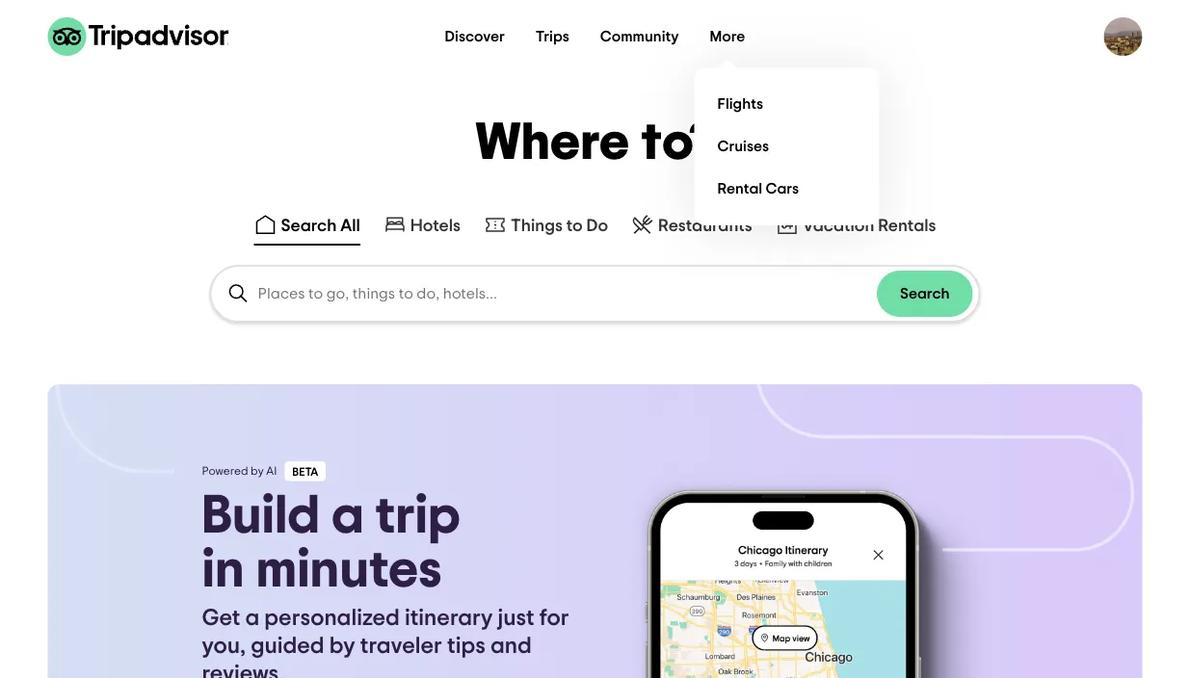 Task type: vqa. For each thing, say whether or not it's contained in the screenshot.
TRIPADVISOR Image
yes



Task type: describe. For each thing, give the bounding box(es) containing it.
search for search
[[900, 286, 950, 302]]

0 horizontal spatial by
[[251, 466, 264, 477]]

restaurants link
[[631, 213, 753, 236]]

powered by ai
[[202, 466, 277, 477]]

search all button
[[250, 209, 364, 246]]

ai
[[266, 466, 277, 477]]

trip
[[375, 489, 461, 543]]

to?
[[642, 117, 715, 169]]

trips button
[[520, 17, 585, 56]]

for
[[540, 607, 569, 630]]

personalized
[[264, 607, 400, 630]]

more
[[710, 29, 746, 44]]

hotels link
[[383, 213, 461, 236]]

tips
[[447, 635, 486, 658]]

community button
[[585, 17, 695, 56]]

rental cars link
[[710, 168, 864, 210]]

menu containing flights
[[695, 67, 880, 226]]

and
[[491, 635, 532, 658]]

rentals
[[878, 217, 937, 234]]

you,
[[202, 635, 246, 658]]

vacation rentals
[[803, 217, 937, 234]]

vacation
[[803, 217, 875, 234]]

build
[[202, 489, 320, 543]]

search search field down to
[[258, 285, 877, 303]]

things to do button
[[480, 209, 612, 246]]

profile picture image
[[1104, 17, 1143, 56]]

by inside get a personalized itinerary just for you, guided by traveler tips and reviews.
[[329, 635, 355, 658]]

community
[[600, 29, 679, 44]]

vacation rentals button
[[772, 209, 940, 246]]

cruises link
[[710, 125, 864, 168]]

tab list containing search all
[[0, 205, 1191, 250]]

search search field containing search
[[212, 267, 979, 321]]



Task type: locate. For each thing, give the bounding box(es) containing it.
a inside get a personalized itinerary just for you, guided by traveler tips and reviews.
[[245, 607, 259, 630]]

by down personalized
[[329, 635, 355, 658]]

get a personalized itinerary just for you, guided by traveler tips and reviews.
[[202, 607, 569, 679]]

do
[[587, 217, 608, 234]]

Search search field
[[212, 267, 979, 321], [258, 285, 877, 303]]

search inside "search field"
[[900, 286, 950, 302]]

build a trip in minutes
[[202, 489, 461, 597]]

a for trip
[[332, 489, 364, 543]]

1 horizontal spatial by
[[329, 635, 355, 658]]

flights
[[718, 96, 763, 112]]

powered
[[202, 466, 248, 477]]

0 vertical spatial a
[[332, 489, 364, 543]]

all
[[341, 217, 360, 234]]

a
[[332, 489, 364, 543], [245, 607, 259, 630]]

search down rentals
[[900, 286, 950, 302]]

discover button
[[430, 17, 520, 56]]

flights link
[[710, 83, 864, 125]]

a inside build a trip in minutes
[[332, 489, 364, 543]]

0 horizontal spatial a
[[245, 607, 259, 630]]

restaurants
[[658, 217, 753, 234]]

itinerary
[[405, 607, 493, 630]]

guided
[[251, 635, 325, 658]]

things to do
[[511, 217, 608, 234]]

traveler
[[360, 635, 442, 658]]

restaurants button
[[628, 209, 757, 246]]

things to do link
[[484, 213, 608, 236]]

search button
[[877, 271, 973, 317]]

0 vertical spatial by
[[251, 466, 264, 477]]

minutes
[[256, 543, 442, 597]]

search all
[[281, 217, 360, 234]]

rental cars
[[718, 181, 799, 197]]

hotels
[[410, 217, 461, 234]]

cruises
[[718, 139, 769, 154]]

1 vertical spatial by
[[329, 635, 355, 658]]

vacation rentals link
[[776, 213, 937, 236]]

search search field down do
[[212, 267, 979, 321]]

tripadvisor image
[[48, 17, 229, 56]]

where to?
[[475, 117, 715, 169]]

a for personalized
[[245, 607, 259, 630]]

in
[[202, 543, 244, 597]]

by left ai
[[251, 466, 264, 477]]

beta
[[292, 467, 318, 479]]

get
[[202, 607, 240, 630]]

to
[[567, 217, 583, 234]]

more button
[[695, 17, 761, 56]]

0 vertical spatial search
[[281, 217, 337, 234]]

search inside tab list
[[281, 217, 337, 234]]

by
[[251, 466, 264, 477], [329, 635, 355, 658]]

search for search all
[[281, 217, 337, 234]]

trips
[[536, 29, 570, 44]]

things
[[511, 217, 563, 234]]

search image
[[227, 282, 250, 306]]

1 horizontal spatial search
[[900, 286, 950, 302]]

a right the get
[[245, 607, 259, 630]]

0 horizontal spatial search
[[281, 217, 337, 234]]

cars
[[766, 181, 799, 197]]

1 horizontal spatial a
[[332, 489, 364, 543]]

just
[[498, 607, 535, 630]]

a left trip
[[332, 489, 364, 543]]

hotels button
[[380, 209, 465, 246]]

menu
[[695, 67, 880, 226]]

rental
[[718, 181, 763, 197]]

search
[[281, 217, 337, 234], [900, 286, 950, 302]]

1 vertical spatial a
[[245, 607, 259, 630]]

reviews.
[[202, 663, 284, 679]]

where
[[475, 117, 631, 169]]

tab list
[[0, 205, 1191, 250]]

search left all
[[281, 217, 337, 234]]

1 vertical spatial search
[[900, 286, 950, 302]]

discover
[[445, 29, 505, 44]]



